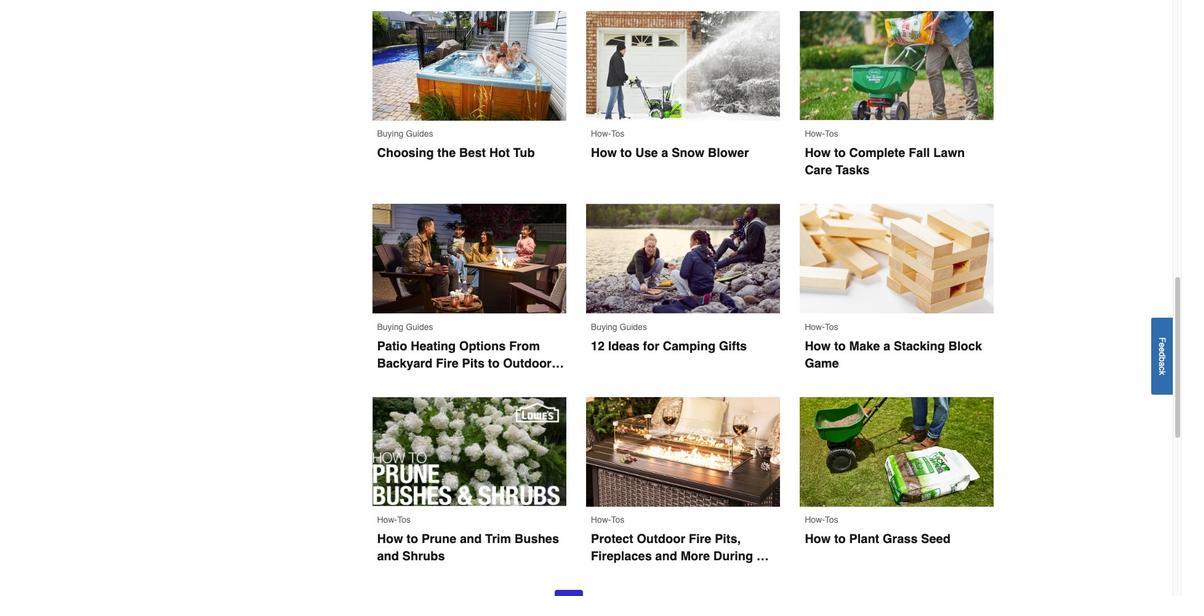 Task type: locate. For each thing, give the bounding box(es) containing it.
pits
[[462, 356, 485, 371]]

buying guides for choosing
[[377, 129, 433, 139]]

gifts
[[719, 339, 747, 354]]

and left more
[[655, 549, 677, 564]]

how- for how to plant grass seed
[[805, 515, 825, 525]]

tos up the shrubs
[[397, 515, 411, 525]]

how up care
[[805, 146, 831, 160]]

a person pouring scotts weed and feed winterizer fertilizer into a green scotts push spreader. image
[[800, 11, 994, 120]]

how-tos for how to make a stacking block game
[[805, 322, 838, 332]]

1 vertical spatial outdoor
[[637, 532, 685, 546]]

to left use
[[620, 146, 632, 160]]

outdoor up more
[[637, 532, 685, 546]]

fire down heating
[[436, 356, 459, 371]]

fire
[[436, 356, 459, 371], [689, 532, 711, 546]]

a set of wood blocks on a table. image
[[800, 204, 994, 313]]

backyard
[[377, 356, 433, 371]]

a inside the how to make a stacking block game
[[884, 339, 890, 353]]

tos up protect
[[611, 515, 625, 525]]

game
[[805, 356, 839, 371]]

fireplaces
[[377, 374, 438, 388], [591, 549, 652, 564]]

protect
[[591, 532, 633, 546]]

tos for how to use a snow blower
[[611, 129, 625, 139]]

0 vertical spatial outdoor
[[503, 356, 552, 371]]

buying up 12
[[591, 322, 617, 332]]

to up the tasks
[[834, 146, 846, 160]]

1 vertical spatial a
[[884, 339, 890, 353]]

buying guides up choosing
[[377, 129, 433, 139]]

trim
[[485, 532, 511, 546]]

a for use
[[661, 146, 668, 160]]

hot
[[489, 146, 510, 160]]

e up b
[[1158, 347, 1167, 352]]

fall
[[909, 146, 930, 160]]

seed
[[921, 532, 951, 546]]

fireplaces inside the patio heating options from backyard fire pits to outdoor fireplaces
[[377, 374, 438, 388]]

how up the shrubs
[[377, 532, 403, 546]]

outdoor inside protect outdoor fire pits, fireplaces and more during winter
[[637, 532, 685, 546]]

to left make
[[834, 339, 846, 353]]

1 horizontal spatial fire
[[689, 532, 711, 546]]

tos for protect outdoor fire pits, fireplaces and more during winter
[[611, 515, 625, 525]]

e up d in the bottom right of the page
[[1158, 342, 1167, 347]]

and left the shrubs
[[377, 549, 399, 563]]

guides up choosing
[[406, 129, 433, 139]]

1 vertical spatial fire
[[689, 532, 711, 546]]

buying guides
[[377, 129, 433, 139], [377, 322, 433, 332], [591, 322, 647, 332]]

0 vertical spatial a
[[661, 146, 668, 160]]

buying guides up patio
[[377, 322, 433, 332]]

e
[[1158, 342, 1167, 347], [1158, 347, 1167, 352]]

fire inside the patio heating options from backyard fire pits to outdoor fireplaces
[[436, 356, 459, 371]]

buying
[[377, 129, 403, 139], [377, 322, 403, 332], [591, 322, 617, 332]]

0 horizontal spatial and
[[377, 549, 399, 563]]

during
[[713, 549, 753, 564]]

blower
[[708, 146, 749, 160]]

make
[[849, 339, 880, 353]]

how
[[805, 146, 831, 160], [591, 146, 617, 160], [805, 339, 831, 353], [377, 532, 403, 546], [805, 532, 831, 546]]

how to use a snow blower
[[591, 146, 749, 160]]

buying up patio
[[377, 322, 403, 332]]

1 horizontal spatial outdoor
[[637, 532, 685, 546]]

winter
[[591, 567, 629, 581]]

1 horizontal spatial a
[[884, 339, 890, 353]]

shrubs
[[402, 549, 445, 563]]

0 horizontal spatial outdoor
[[503, 356, 552, 371]]

and left the trim at the bottom of page
[[460, 532, 482, 546]]

d
[[1158, 352, 1167, 357]]

a up k
[[1158, 361, 1167, 366]]

more
[[681, 549, 710, 564]]

0 horizontal spatial fireplaces
[[377, 374, 438, 388]]

1 horizontal spatial fireplaces
[[591, 549, 652, 564]]

1 vertical spatial fireplaces
[[591, 549, 652, 564]]

outdoor
[[503, 356, 552, 371], [637, 532, 685, 546]]

outdoor inside the patio heating options from backyard fire pits to outdoor fireplaces
[[503, 356, 552, 371]]

how up game
[[805, 339, 831, 353]]

to up the shrubs
[[407, 532, 418, 546]]

to inside how to complete fall lawn care tasks
[[834, 146, 846, 160]]

how-tos for how to prune and trim bushes and shrubs
[[377, 515, 411, 525]]

guides up heating
[[406, 322, 433, 332]]

a right make
[[884, 339, 890, 353]]

to inside 'how to prune and trim bushes and shrubs'
[[407, 532, 418, 546]]

how-tos for how to plant grass seed
[[805, 515, 838, 525]]

how for how to make a stacking block game
[[805, 339, 831, 353]]

and
[[460, 532, 482, 546], [377, 549, 399, 563], [655, 549, 677, 564]]

how left use
[[591, 146, 617, 160]]

tos up how to plant grass seed
[[825, 515, 838, 525]]

guides up the 'ideas'
[[620, 322, 647, 332]]

fireplaces inside protect outdoor fire pits, fireplaces and more during winter
[[591, 549, 652, 564]]

guides for ideas
[[620, 322, 647, 332]]

b
[[1158, 357, 1167, 361]]

a
[[661, 146, 668, 160], [884, 339, 890, 353], [1158, 361, 1167, 366]]

0 vertical spatial fire
[[436, 356, 459, 371]]

fireplaces down protect
[[591, 549, 652, 564]]

tos for how to plant grass seed
[[825, 515, 838, 525]]

how inside the how to make a stacking block game
[[805, 339, 831, 353]]

fire up more
[[689, 532, 711, 546]]

how inside 'how to prune and trim bushes and shrubs'
[[377, 532, 403, 546]]

tos up 'how to use a snow blower'
[[611, 129, 625, 139]]

a right use
[[661, 146, 668, 160]]

tos for how to complete fall lawn care tasks
[[825, 129, 838, 139]]

patio heating options from backyard fire pits to outdoor fireplaces
[[377, 339, 555, 388]]

1 horizontal spatial and
[[460, 532, 482, 546]]

a family using portable charcoal grills to roast hot dogs and corn on a rocky shore beside a lake. image
[[586, 204, 780, 314]]

a for make
[[884, 339, 890, 353]]

to
[[834, 146, 846, 160], [620, 146, 632, 160], [834, 339, 846, 353], [488, 356, 500, 371], [407, 532, 418, 546], [834, 532, 846, 546]]

to inside the patio heating options from backyard fire pits to outdoor fireplaces
[[488, 356, 500, 371]]

buying up choosing
[[377, 129, 403, 139]]

outdoor down from
[[503, 356, 552, 371]]

to right pits on the left of page
[[488, 356, 500, 371]]

bushes
[[515, 532, 559, 546]]

camping
[[663, 339, 716, 354]]

2 horizontal spatial a
[[1158, 361, 1167, 366]]

snow
[[672, 146, 705, 160]]

buying guides up the 'ideas'
[[591, 322, 647, 332]]

fireplaces down the backyard
[[377, 374, 438, 388]]

0 horizontal spatial a
[[661, 146, 668, 160]]

best
[[459, 146, 486, 160]]

how-tos
[[805, 129, 838, 139], [591, 129, 625, 139], [805, 322, 838, 332], [377, 515, 411, 525], [591, 515, 625, 525], [805, 515, 838, 525]]

to inside the how to make a stacking block game
[[834, 339, 846, 353]]

tos for how to prune and trim bushes and shrubs
[[397, 515, 411, 525]]

0 horizontal spatial fire
[[436, 356, 459, 371]]

how inside how to complete fall lawn care tasks
[[805, 146, 831, 160]]

a family of 4 making smores around an outdoor fire pit on a patio. image
[[372, 204, 566, 313]]

2 e from the top
[[1158, 347, 1167, 352]]

how-
[[805, 129, 825, 139], [591, 129, 611, 139], [805, 322, 825, 332], [377, 515, 397, 525], [591, 515, 611, 525], [805, 515, 825, 525]]

tos
[[825, 129, 838, 139], [611, 129, 625, 139], [825, 322, 838, 332], [397, 515, 411, 525], [611, 515, 625, 525], [825, 515, 838, 525]]

how for how to complete fall lawn care tasks
[[805, 146, 831, 160]]

tos for how to make a stacking block game
[[825, 322, 838, 332]]

block
[[949, 339, 982, 353]]

a video showing how to care for a lawn, including seeding, watering, weeding, watering and more. image
[[800, 397, 994, 506]]

2 horizontal spatial and
[[655, 549, 677, 564]]

the
[[437, 146, 456, 160]]

how- for how to complete fall lawn care tasks
[[805, 129, 825, 139]]

0 vertical spatial fireplaces
[[377, 374, 438, 388]]

tos up game
[[825, 322, 838, 332]]

tos up care
[[825, 129, 838, 139]]

2 vertical spatial a
[[1158, 361, 1167, 366]]

a lighted fire table with a glass wind shield around the flames. image
[[586, 397, 780, 506]]

lawn
[[933, 146, 965, 160]]

guides
[[406, 129, 433, 139], [406, 322, 433, 332], [620, 322, 647, 332]]

how left plant
[[805, 532, 831, 546]]



Task type: describe. For each thing, give the bounding box(es) containing it.
heating
[[411, 339, 456, 353]]

prune
[[422, 532, 456, 546]]

f e e d b a c k
[[1158, 337, 1167, 375]]

buying for choosing
[[377, 129, 403, 139]]

stacking
[[894, 339, 945, 353]]

to for care
[[834, 146, 846, 160]]

buying guides for 12
[[591, 322, 647, 332]]

12 ideas for camping gifts
[[591, 339, 747, 354]]

how to make a stacking block game
[[805, 339, 986, 371]]

from
[[509, 339, 540, 353]]

1 e from the top
[[1158, 342, 1167, 347]]

how for how to plant grass seed
[[805, 532, 831, 546]]

how-tos for how to use a snow blower
[[591, 129, 625, 139]]

care
[[805, 163, 832, 177]]

how- for protect outdoor fire pits, fireplaces and more during winter
[[591, 515, 611, 525]]

protect outdoor fire pits, fireplaces and more during winter
[[591, 532, 757, 581]]

how- for how to use a snow blower
[[591, 129, 611, 139]]

plant
[[849, 532, 879, 546]]

12
[[591, 339, 605, 354]]

f e e d b a c k button
[[1151, 317, 1173, 394]]

tub
[[513, 146, 535, 160]]

fire inside protect outdoor fire pits, fireplaces and more during winter
[[689, 532, 711, 546]]

grass
[[883, 532, 918, 546]]

for
[[643, 339, 659, 354]]

patio
[[377, 339, 407, 353]]

complete
[[849, 146, 905, 160]]

a video about how to prune shrubs and bushes. image
[[372, 397, 566, 506]]

how to prune and trim bushes and shrubs
[[377, 532, 563, 563]]

choosing the best hot tub
[[377, 146, 535, 160]]

to for block
[[834, 339, 846, 353]]

use
[[635, 146, 658, 160]]

pits,
[[715, 532, 741, 546]]

and inside protect outdoor fire pits, fireplaces and more during winter
[[655, 549, 677, 564]]

how- for how to make a stacking block game
[[805, 322, 825, 332]]

a inside button
[[1158, 361, 1167, 366]]

to for bushes
[[407, 532, 418, 546]]

options
[[459, 339, 506, 353]]

choosing
[[377, 146, 434, 160]]

how- for how to prune and trim bushes and shrubs
[[377, 515, 397, 525]]

how for how to use a snow blower
[[591, 146, 617, 160]]

how-tos for how to complete fall lawn care tasks
[[805, 129, 838, 139]]

buying for 12
[[591, 322, 617, 332]]

k
[[1158, 371, 1167, 375]]

to for blower
[[620, 146, 632, 160]]

ideas
[[608, 339, 640, 354]]

how-tos for protect outdoor fire pits, fireplaces and more during winter
[[591, 515, 625, 525]]

how to complete fall lawn care tasks
[[805, 146, 968, 177]]

guides for heating
[[406, 322, 433, 332]]

f
[[1158, 337, 1167, 342]]

to left plant
[[834, 532, 846, 546]]

guides for the
[[406, 129, 433, 139]]

buying for patio
[[377, 322, 403, 332]]

a man and young children splashing around in an above-ground hot tub on a home's patio by a pool. image
[[372, 11, 566, 120]]

buying guides for patio
[[377, 322, 433, 332]]

tasks
[[836, 163, 870, 177]]

a man snow blowing in front of his brick house. image
[[586, 11, 780, 120]]

c
[[1158, 366, 1167, 371]]

how to plant grass seed
[[805, 532, 951, 546]]

how for how to prune and trim bushes and shrubs
[[377, 532, 403, 546]]



Task type: vqa. For each thing, say whether or not it's contained in the screenshot.
$ 1 .00
no



